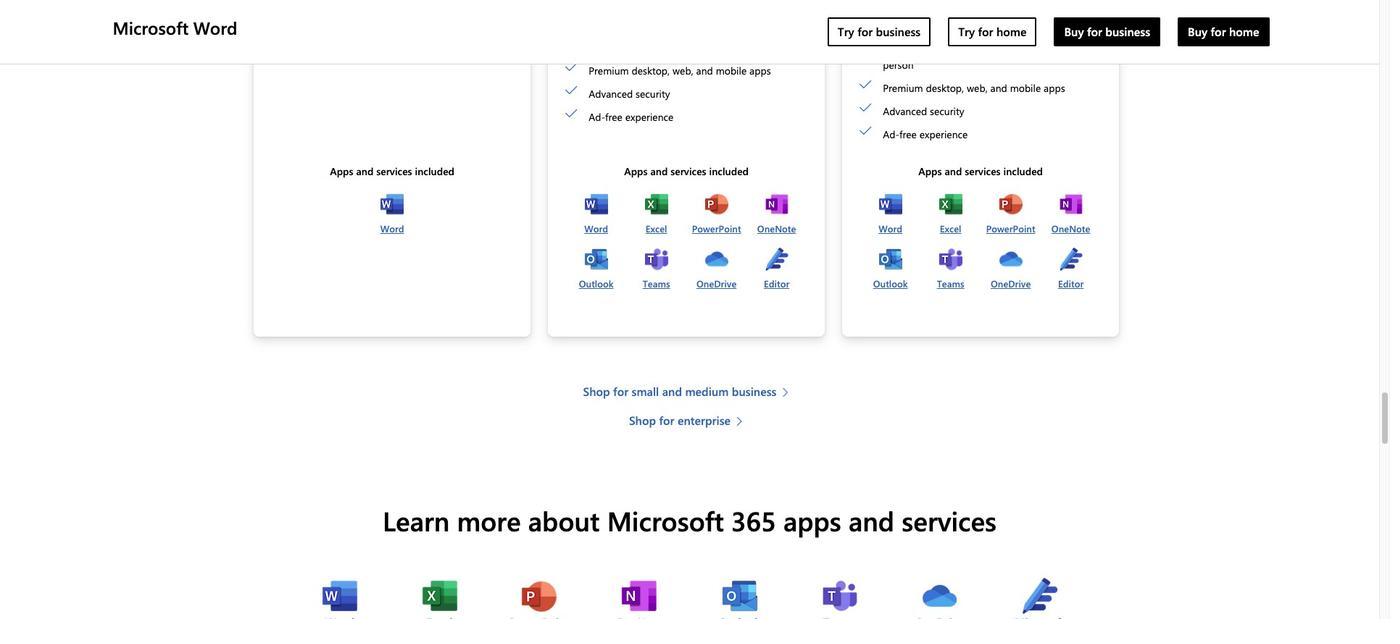 Task type: vqa. For each thing, say whether or not it's contained in the screenshot.
ad-
yes



Task type: locate. For each thing, give the bounding box(es) containing it.
web, down up to 6 tb cloud storage, 1 tb (1000 gb) per person
[[967, 81, 988, 95]]

editor
[[764, 277, 789, 290], [1058, 277, 1084, 290]]

powerpoint image
[[705, 193, 728, 216], [999, 193, 1022, 216]]

try
[[838, 24, 854, 39], [958, 24, 975, 39]]

enterprise
[[678, 413, 731, 429]]

2 onenote from the left
[[1052, 223, 1090, 235]]

2 powerpoint image from the left
[[999, 193, 1022, 216]]

2 excel button from the left
[[939, 193, 962, 236]]

2 horizontal spatial microsoft editor image
[[1059, 248, 1083, 271]]

0 horizontal spatial outlook button
[[579, 248, 614, 291]]

microsoft editor image
[[765, 248, 788, 271], [1059, 248, 1083, 271], [1022, 578, 1058, 614]]

home inside the try for home link
[[997, 24, 1027, 39]]

1 teams button from the left
[[643, 248, 670, 291]]

shop left small on the left bottom of the page
[[583, 384, 610, 400]]

onedrive button
[[697, 248, 737, 291], [991, 248, 1031, 291]]

1 vertical spatial ad-free experience
[[883, 128, 968, 142]]

onenote button for microsoft editor image related to "onedrive" dropdown button corresponding to 1st "excel" dropdown button from the left
[[757, 193, 796, 236]]

business right the "transcription"
[[1106, 24, 1150, 39]]

tb right 1
[[1007, 41, 1019, 55]]

teams image for 1st "excel" dropdown button from the left
[[645, 248, 668, 271]]

1 horizontal spatial business
[[876, 24, 921, 39]]

experience
[[625, 110, 674, 124], [920, 128, 968, 142]]

outlook
[[579, 277, 614, 290], [873, 277, 908, 290]]

1 horizontal spatial buy
[[1188, 24, 1208, 39]]

excel button
[[645, 193, 668, 236], [939, 193, 962, 236]]

1 vertical spatial shop
[[629, 413, 656, 429]]

business
[[876, 24, 921, 39], [1106, 24, 1150, 39], [732, 384, 777, 400]]

shop for shop for small and medium business
[[583, 384, 610, 400]]

1 horizontal spatial apps
[[783, 503, 841, 539]]

1 onenote image from the left
[[765, 193, 788, 216]]

outlook button for first "excel" dropdown button from the right
[[873, 248, 908, 291]]

0 horizontal spatial excel image
[[421, 578, 458, 614]]

business up the to
[[876, 24, 921, 39]]

tb
[[919, 41, 930, 55], [1007, 41, 1019, 55]]

powerpoint
[[692, 223, 741, 235], [986, 223, 1035, 235]]

2 try from the left
[[958, 24, 975, 39]]

0 horizontal spatial excel
[[646, 223, 667, 235]]

business right medium
[[732, 384, 777, 400]]

0 vertical spatial onedrive image
[[999, 248, 1022, 271]]

excel
[[646, 223, 667, 235], [940, 223, 961, 235]]

try for business
[[838, 24, 921, 39]]

mobile down '(1000'
[[1010, 81, 1041, 95]]

3 apps from the left
[[919, 165, 942, 179]]

try up 'storage,'
[[958, 24, 975, 39]]

free
[[605, 110, 623, 124], [899, 128, 917, 142]]

365
[[731, 503, 776, 539]]

powerpoint image
[[521, 578, 558, 614]]

1 outlook button from the left
[[579, 248, 614, 291]]

1 horizontal spatial mobile
[[1010, 81, 1041, 95]]

onedrive image
[[999, 248, 1022, 271], [922, 578, 958, 614]]

onedrive button for first "excel" dropdown button from the right
[[991, 248, 1031, 291]]

1 vertical spatial microsoft
[[607, 503, 724, 539]]

shop down small on the left bottom of the page
[[629, 413, 656, 429]]

1 onenote button from the left
[[757, 193, 796, 236]]

buy for home link
[[1178, 17, 1269, 46]]

0 horizontal spatial advanced
[[589, 87, 633, 101]]

0 horizontal spatial buy
[[1064, 24, 1084, 39]]

cloud
[[933, 41, 958, 55]]

2 editor button from the left
[[1058, 248, 1084, 291]]

apps and services included for 1st "excel" dropdown button from the left outlook dropdown button's word dropdown button
[[624, 165, 749, 179]]

advanced security
[[589, 87, 670, 101], [883, 105, 964, 118]]

home inside buy for home link
[[1229, 24, 1259, 39]]

1 vertical spatial outlook image
[[722, 578, 758, 614]]

editor button
[[764, 248, 789, 291], [1058, 248, 1084, 291]]

onenote image for onenote dropdown button related to microsoft editor image corresponding to first "excel" dropdown button from the right "onedrive" dropdown button
[[1059, 193, 1083, 216]]

premium
[[589, 64, 629, 78], [883, 81, 923, 95]]

buy for buy for home
[[1188, 24, 1208, 39]]

tb right 6
[[919, 41, 930, 55]]

2 outlook button from the left
[[873, 248, 908, 291]]

0 horizontal spatial onenote image
[[765, 193, 788, 216]]

0 horizontal spatial outlook
[[579, 277, 614, 290]]

ad-
[[589, 110, 605, 124], [883, 128, 899, 142]]

buy
[[1064, 24, 1084, 39], [1188, 24, 1208, 39]]

web,
[[673, 64, 693, 78], [967, 81, 988, 95]]

word image
[[879, 193, 902, 216]]

onenote image
[[621, 578, 658, 614]]

1 horizontal spatial word button
[[584, 193, 608, 236]]

excel image
[[645, 193, 668, 216], [939, 193, 962, 216], [421, 578, 458, 614]]

0 horizontal spatial ad-free experience
[[589, 110, 674, 124]]

3 apps and services included from the left
[[919, 165, 1043, 179]]

2 editor from the left
[[1058, 277, 1084, 290]]

1 powerpoint from the left
[[692, 223, 741, 235]]

1 vertical spatial premium desktop, web, and mobile apps
[[883, 81, 1065, 95]]

2 word button from the left
[[584, 193, 608, 236]]

advanced
[[589, 87, 633, 101], [883, 105, 927, 118]]

mobile
[[716, 64, 747, 78], [1010, 81, 1041, 95]]

0 vertical spatial mobile
[[716, 64, 747, 78]]

1 tb from the left
[[919, 41, 930, 55]]

buy for business link
[[1054, 17, 1160, 46]]

1 horizontal spatial included
[[709, 165, 749, 179]]

1 horizontal spatial onedrive button
[[991, 248, 1031, 291]]

outlook for outlook image inside the dropdown button
[[873, 277, 908, 290]]

1 horizontal spatial powerpoint
[[986, 223, 1035, 235]]

premium desktop, web, and mobile apps down microsoft word element
[[589, 64, 771, 78]]

0 horizontal spatial mobile
[[716, 64, 747, 78]]

1 vertical spatial security
[[930, 105, 964, 118]]

2 horizontal spatial apps
[[919, 165, 942, 179]]

onedrive button for 1st "excel" dropdown button from the left
[[697, 248, 737, 291]]

2 tb from the left
[[1007, 41, 1019, 55]]

1 horizontal spatial teams
[[937, 277, 964, 290]]

1 horizontal spatial shop
[[629, 413, 656, 429]]

2 horizontal spatial apps
[[1044, 81, 1065, 95]]

1 home from the left
[[997, 24, 1027, 39]]

try for home
[[958, 24, 1027, 39]]

word button
[[380, 193, 404, 236], [584, 193, 608, 236], [879, 193, 902, 236]]

1 vertical spatial experience
[[920, 128, 968, 142]]

microsoft word
[[113, 16, 237, 39]]

1 outlook from the left
[[579, 277, 614, 290]]

1 horizontal spatial editor
[[1058, 277, 1084, 290]]

outlook image
[[879, 248, 902, 271], [722, 578, 758, 614]]

0 vertical spatial ad-
[[589, 110, 605, 124]]

2 teams button from the left
[[937, 248, 964, 291]]

1 vertical spatial apps
[[1044, 81, 1065, 95]]

1 vertical spatial mobile
[[1010, 81, 1041, 95]]

2 apps and services included element from the left
[[565, 165, 808, 297]]

2 home from the left
[[1229, 24, 1259, 39]]

1 included from the left
[[415, 165, 454, 179]]

word button for first "excel" dropdown button from the right's outlook dropdown button
[[879, 193, 902, 236]]

0 vertical spatial apps
[[749, 64, 771, 78]]

1 horizontal spatial powerpoint image
[[999, 193, 1022, 216]]

0 vertical spatial microsoft
[[113, 16, 189, 39]]

shop
[[583, 384, 610, 400], [629, 413, 656, 429]]

0 horizontal spatial excel button
[[645, 193, 668, 236]]

medium
[[685, 384, 729, 400]]

1 vertical spatial onedrive image
[[922, 578, 958, 614]]

desktop, down microsoft word element
[[632, 64, 670, 78]]

1 vertical spatial desktop,
[[926, 81, 964, 95]]

1 horizontal spatial onedrive image
[[999, 248, 1022, 271]]

0 horizontal spatial shop
[[583, 384, 610, 400]]

buy for buy for business
[[1064, 24, 1084, 39]]

powerpoint button
[[692, 193, 741, 236], [986, 193, 1035, 236]]

try left dictation,
[[838, 24, 854, 39]]

1 powerpoint image from the left
[[705, 193, 728, 216]]

1 horizontal spatial apps and services included
[[624, 165, 749, 179]]

included
[[415, 165, 454, 179], [709, 165, 749, 179], [1003, 165, 1043, 179]]

1 horizontal spatial teams button
[[937, 248, 964, 291]]

shop for enterprise link
[[629, 413, 750, 430]]

apps and services included
[[330, 165, 454, 179], [624, 165, 749, 179], [919, 165, 1043, 179]]

2 onenote button from the left
[[1052, 193, 1090, 236]]

1 horizontal spatial experience
[[920, 128, 968, 142]]

1 horizontal spatial microsoft
[[607, 503, 724, 539]]

1 vertical spatial advanced security
[[883, 105, 964, 118]]

1 horizontal spatial premium desktop, web, and mobile apps
[[883, 81, 1065, 95]]

0 horizontal spatial included
[[415, 165, 454, 179]]

apps and services included element
[[271, 165, 513, 242], [565, 165, 808, 297], [860, 165, 1102, 297]]

teams image
[[645, 248, 668, 271], [939, 248, 962, 271], [822, 578, 858, 614]]

0 horizontal spatial apps
[[330, 165, 353, 179]]

word image
[[381, 193, 404, 216], [585, 193, 608, 216], [321, 578, 358, 614]]

onedrive
[[697, 277, 737, 290], [991, 277, 1031, 290]]

0 vertical spatial shop
[[583, 384, 610, 400]]

6
[[911, 41, 916, 55]]

1 try from the left
[[838, 24, 854, 39]]

0 horizontal spatial advanced security
[[589, 87, 670, 101]]

2 horizontal spatial included
[[1003, 165, 1043, 179]]

2 onenote image from the left
[[1059, 193, 1083, 216]]

small
[[632, 384, 659, 400]]

2 buy from the left
[[1188, 24, 1208, 39]]

try for try for business
[[838, 24, 854, 39]]

1 horizontal spatial ad-
[[883, 128, 899, 142]]

1 horizontal spatial apps and services included element
[[565, 165, 808, 297]]

premium desktop, web, and mobile apps
[[589, 64, 771, 78], [883, 81, 1065, 95]]

0 vertical spatial security
[[636, 87, 670, 101]]

onedrive image inside dropdown button
[[999, 248, 1022, 271]]

outlook button for 1st "excel" dropdown button from the left
[[579, 248, 614, 291]]

onedrive for "onedrive" dropdown button corresponding to 1st "excel" dropdown button from the left
[[697, 277, 737, 290]]

1 vertical spatial ad-
[[883, 128, 899, 142]]

outlook image inside dropdown button
[[879, 248, 902, 271]]

onenote button
[[757, 193, 796, 236], [1052, 193, 1090, 236]]

1
[[999, 41, 1005, 55]]

included for word dropdown button associated with first "excel" dropdown button from the right's outlook dropdown button
[[1003, 165, 1043, 179]]

0 horizontal spatial onenote
[[757, 223, 796, 235]]

premium desktop, web, and mobile apps down up to 6 tb cloud storage, 1 tb (1000 gb) per person
[[883, 81, 1065, 95]]

0 horizontal spatial powerpoint button
[[692, 193, 741, 236]]

storage,
[[961, 41, 996, 55]]

excel for 1st "excel" dropdown button from the left
[[646, 223, 667, 235]]

1 excel from the left
[[646, 223, 667, 235]]

outlook image
[[585, 248, 608, 271]]

onenote
[[757, 223, 796, 235], [1052, 223, 1090, 235]]

microsoft
[[113, 16, 189, 39], [607, 503, 724, 539]]

1 horizontal spatial home
[[1229, 24, 1259, 39]]

1 horizontal spatial apps
[[624, 165, 648, 179]]

1 vertical spatial premium
[[883, 81, 923, 95]]

2 horizontal spatial word button
[[879, 193, 902, 236]]

word for word dropdown button associated with first "excel" dropdown button from the right's outlook dropdown button
[[879, 223, 902, 235]]

desktop,
[[632, 64, 670, 78], [926, 81, 964, 95]]

2 onedrive from the left
[[991, 277, 1031, 290]]

outlook image for middle microsoft editor image
[[722, 578, 758, 614]]

1 horizontal spatial onenote
[[1052, 223, 1090, 235]]

0 horizontal spatial teams image
[[645, 248, 668, 271]]

2 teams from the left
[[937, 277, 964, 290]]

1 word button from the left
[[380, 193, 404, 236]]

up
[[883, 41, 896, 55]]

2 horizontal spatial apps and services included
[[919, 165, 1043, 179]]

1 onenote from the left
[[757, 223, 796, 235]]

1 powerpoint button from the left
[[692, 193, 741, 236]]

0 horizontal spatial business
[[732, 384, 777, 400]]

word for 1st word dropdown button
[[380, 223, 404, 235]]

1 horizontal spatial powerpoint button
[[986, 193, 1035, 236]]

mobile down microsoft word element
[[716, 64, 747, 78]]

for
[[858, 24, 873, 39], [978, 24, 993, 39], [1087, 24, 1102, 39], [1211, 24, 1226, 39], [613, 384, 628, 400], [659, 413, 674, 429]]

0 vertical spatial desktop,
[[632, 64, 670, 78]]

1 editor button from the left
[[764, 248, 789, 291]]

0 horizontal spatial apps and services included
[[330, 165, 454, 179]]

apps
[[749, 64, 771, 78], [1044, 81, 1065, 95], [783, 503, 841, 539]]

0 horizontal spatial powerpoint image
[[705, 193, 728, 216]]

1 horizontal spatial desktop,
[[926, 81, 964, 95]]

for for buy for business
[[1087, 24, 1102, 39]]

gb)
[[1049, 41, 1065, 55]]

0 horizontal spatial try
[[838, 24, 854, 39]]

teams image for first "excel" dropdown button from the right
[[939, 248, 962, 271]]

home for try for home
[[997, 24, 1027, 39]]

home
[[997, 24, 1027, 39], [1229, 24, 1259, 39]]

1 horizontal spatial tb
[[1007, 41, 1019, 55]]

1 buy from the left
[[1064, 24, 1084, 39]]

onedrive image for microsoft editor image corresponding to first "excel" dropdown button from the right "onedrive" dropdown button
[[999, 248, 1022, 271]]

ad-free experience
[[589, 110, 674, 124], [883, 128, 968, 142]]

security
[[636, 87, 670, 101], [930, 105, 964, 118]]

2 excel from the left
[[940, 223, 961, 235]]

learn more about microsoft 365 apps and services
[[383, 503, 997, 539]]

1 vertical spatial web,
[[967, 81, 988, 95]]

teams
[[643, 277, 670, 290], [937, 277, 964, 290]]

apps
[[330, 165, 353, 179], [624, 165, 648, 179], [919, 165, 942, 179]]

voice
[[928, 18, 952, 31]]

0 horizontal spatial onedrive
[[697, 277, 737, 290]]

to
[[899, 41, 908, 55]]

0 horizontal spatial editor button
[[764, 248, 789, 291]]

for for buy for home
[[1211, 24, 1226, 39]]

teams for "onedrive" dropdown button corresponding to 1st "excel" dropdown button from the left
[[643, 277, 670, 290]]

services
[[376, 165, 412, 179], [671, 165, 706, 179], [965, 165, 1001, 179], [902, 503, 997, 539]]

2 apps from the left
[[624, 165, 648, 179]]

1 teams from the left
[[643, 277, 670, 290]]

2 apps and services included from the left
[[624, 165, 749, 179]]

onenote image for microsoft editor image related to "onedrive" dropdown button corresponding to 1st "excel" dropdown button from the left's onenote dropdown button
[[765, 193, 788, 216]]

web, down microsoft word element
[[673, 64, 693, 78]]

2 included from the left
[[709, 165, 749, 179]]

outlook button
[[579, 248, 614, 291], [873, 248, 908, 291]]

2 onedrive button from the left
[[991, 248, 1031, 291]]

1 editor from the left
[[764, 277, 789, 290]]

1 horizontal spatial excel
[[940, 223, 961, 235]]

desktop, down cloud
[[926, 81, 964, 95]]

teams button
[[643, 248, 670, 291], [937, 248, 964, 291]]

and
[[1009, 18, 1026, 31], [696, 64, 713, 78], [990, 81, 1007, 95], [356, 165, 374, 179], [650, 165, 668, 179], [945, 165, 962, 179], [662, 384, 682, 400], [849, 503, 895, 539]]

0 horizontal spatial apps and services included element
[[271, 165, 513, 242]]

1 onedrive from the left
[[697, 277, 737, 290]]

1 onedrive button from the left
[[697, 248, 737, 291]]

2 outlook from the left
[[873, 277, 908, 290]]

3 word button from the left
[[879, 193, 902, 236]]

3 included from the left
[[1003, 165, 1043, 179]]

word
[[193, 16, 237, 39], [380, 223, 404, 235], [584, 223, 608, 235], [879, 223, 902, 235]]

2 powerpoint from the left
[[986, 223, 1035, 235]]

onenote for first "excel" dropdown button from the right "onedrive" dropdown button
[[1052, 223, 1090, 235]]

more
[[457, 503, 521, 539]]

0 horizontal spatial tb
[[919, 41, 930, 55]]

2 vertical spatial apps
[[783, 503, 841, 539]]

onenote image
[[765, 193, 788, 216], [1059, 193, 1083, 216]]

editor for first "excel" dropdown button from the right
[[1058, 277, 1084, 290]]

2 powerpoint button from the left
[[986, 193, 1035, 236]]

1 horizontal spatial editor button
[[1058, 248, 1084, 291]]

1 horizontal spatial outlook image
[[879, 248, 902, 271]]

1 vertical spatial free
[[899, 128, 917, 142]]



Task type: describe. For each thing, give the bounding box(es) containing it.
1 horizontal spatial microsoft editor image
[[1022, 578, 1058, 614]]

apps and services included for word dropdown button associated with first "excel" dropdown button from the right's outlook dropdown button
[[919, 165, 1043, 179]]

teams for first "excel" dropdown button from the right "onedrive" dropdown button
[[937, 277, 964, 290]]

outlook image for microsoft editor image corresponding to first "excel" dropdown button from the right "onedrive" dropdown button
[[879, 248, 902, 271]]

1 horizontal spatial web,
[[967, 81, 988, 95]]

0 vertical spatial premium desktop, web, and mobile apps
[[589, 64, 771, 78]]

powerpoint image for "onedrive" dropdown button corresponding to 1st "excel" dropdown button from the left
[[705, 193, 728, 216]]

0 horizontal spatial security
[[636, 87, 670, 101]]

shop for small and medium business link
[[583, 384, 796, 401]]

2 horizontal spatial word image
[[585, 193, 608, 216]]

try for business link
[[828, 17, 931, 46]]

buy for home
[[1188, 24, 1259, 39]]

1 excel button from the left
[[645, 193, 668, 236]]

about
[[528, 503, 600, 539]]

word for 1st "excel" dropdown button from the left outlook dropdown button's word dropdown button
[[584, 223, 608, 235]]

person
[[883, 58, 914, 72]]

up to 6 tb cloud storage, 1 tb (1000 gb) per person
[[883, 41, 1082, 72]]

1 apps and services included from the left
[[330, 165, 454, 179]]

learn
[[383, 503, 450, 539]]

powerpoint for "onedrive" dropdown button corresponding to 1st "excel" dropdown button from the left
[[692, 223, 741, 235]]

0 horizontal spatial free
[[605, 110, 623, 124]]

onedrive image for middle microsoft editor image
[[922, 578, 958, 614]]

excel image for 1st "excel" dropdown button from the left
[[645, 193, 668, 216]]

dictation,
[[883, 18, 926, 31]]

(1000
[[1021, 41, 1046, 55]]

0 horizontal spatial word image
[[321, 578, 358, 614]]

editor button for first "excel" dropdown button from the right "onedrive" dropdown button
[[1058, 248, 1084, 291]]

dictation, voice commands, and transcription
[[883, 18, 1085, 31]]

business for try for business
[[876, 24, 921, 39]]

1 horizontal spatial advanced security
[[883, 105, 964, 118]]

try for try for home
[[958, 24, 975, 39]]

teams button for first "excel" dropdown button from the right
[[937, 248, 964, 291]]

microsoft word element
[[110, 0, 1278, 64]]

for for shop for small and medium business
[[613, 384, 628, 400]]

powerpoint button for onedrive icon
[[692, 193, 741, 236]]

for for try for home
[[978, 24, 993, 39]]

try for home link
[[948, 17, 1037, 46]]

1 horizontal spatial teams image
[[822, 578, 858, 614]]

0 horizontal spatial premium
[[589, 64, 629, 78]]

outlook for outlook icon
[[579, 277, 614, 290]]

teams button for 1st "excel" dropdown button from the left
[[643, 248, 670, 291]]

onedrive image
[[705, 248, 728, 271]]

0 vertical spatial advanced
[[589, 87, 633, 101]]

buy for business
[[1064, 24, 1150, 39]]

0 horizontal spatial desktop,
[[632, 64, 670, 78]]

editor for 1st "excel" dropdown button from the left
[[764, 277, 789, 290]]

0 vertical spatial advanced security
[[589, 87, 670, 101]]

excel image for first "excel" dropdown button from the right
[[939, 193, 962, 216]]

microsoft editor image for first "excel" dropdown button from the right "onedrive" dropdown button
[[1059, 248, 1083, 271]]

0 horizontal spatial microsoft
[[113, 16, 189, 39]]

commands,
[[954, 18, 1006, 31]]

onedrive for first "excel" dropdown button from the right "onedrive" dropdown button
[[991, 277, 1031, 290]]

business for buy for business
[[1106, 24, 1150, 39]]

powerpoint button for onedrive image in dropdown button
[[986, 193, 1035, 236]]

apps for word icon
[[919, 165, 942, 179]]

home for buy for home
[[1229, 24, 1259, 39]]

for for shop for enterprise
[[659, 413, 674, 429]]

0 horizontal spatial experience
[[625, 110, 674, 124]]

onenote for "onedrive" dropdown button corresponding to 1st "excel" dropdown button from the left
[[757, 223, 796, 235]]

excel for first "excel" dropdown button from the right
[[940, 223, 961, 235]]

included for 1st "excel" dropdown button from the left outlook dropdown button's word dropdown button
[[709, 165, 749, 179]]

transcription
[[1028, 18, 1085, 31]]

0 horizontal spatial web,
[[673, 64, 693, 78]]

1 horizontal spatial word image
[[381, 193, 404, 216]]

powerpoint for first "excel" dropdown button from the right "onedrive" dropdown button
[[986, 223, 1035, 235]]

editor button for "onedrive" dropdown button corresponding to 1st "excel" dropdown button from the left
[[764, 248, 789, 291]]

apps for word image to the right
[[624, 165, 648, 179]]

word button for 1st "excel" dropdown button from the left outlook dropdown button
[[584, 193, 608, 236]]

shop for small and medium business
[[583, 384, 777, 400]]

3 apps and services included element from the left
[[860, 165, 1102, 297]]

1 horizontal spatial ad-free experience
[[883, 128, 968, 142]]

onenote button for microsoft editor image corresponding to first "excel" dropdown button from the right "onedrive" dropdown button
[[1052, 193, 1090, 236]]

powerpoint image for first "excel" dropdown button from the right "onedrive" dropdown button
[[999, 193, 1022, 216]]

0 horizontal spatial apps
[[749, 64, 771, 78]]

for for try for business
[[858, 24, 873, 39]]

shop for shop for enterprise
[[629, 413, 656, 429]]

1 apps and services included element from the left
[[271, 165, 513, 242]]

per
[[1068, 41, 1082, 55]]

microsoft editor image for "onedrive" dropdown button corresponding to 1st "excel" dropdown button from the left
[[765, 248, 788, 271]]

1 apps from the left
[[330, 165, 353, 179]]

shop for enterprise
[[629, 413, 731, 429]]

0 horizontal spatial ad-
[[589, 110, 605, 124]]

1 vertical spatial advanced
[[883, 105, 927, 118]]



